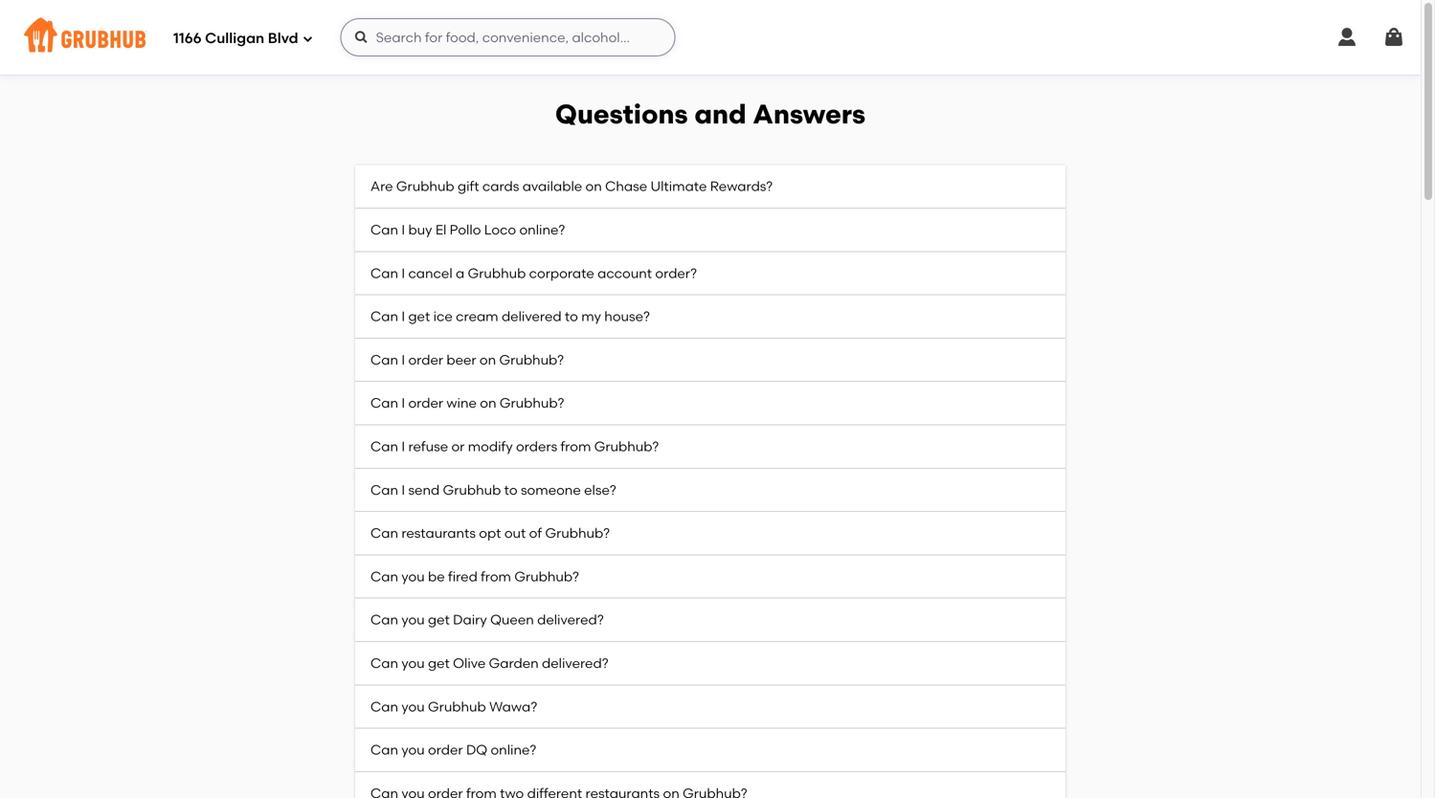Task type: describe. For each thing, give the bounding box(es) containing it.
0 horizontal spatial to
[[504, 482, 518, 498]]

you for can you order dq online?
[[401, 742, 425, 758]]

dairy
[[453, 612, 487, 628]]

pollo
[[450, 222, 481, 238]]

of
[[529, 525, 542, 541]]

someone
[[521, 482, 581, 498]]

cards
[[482, 178, 519, 195]]

can for can i send grubhub to someone else?
[[371, 482, 398, 498]]

buy
[[408, 222, 432, 238]]

can for can you order dq online?
[[371, 742, 398, 758]]

can you get olive garden delivered? link
[[355, 642, 1066, 686]]

loco
[[484, 222, 516, 238]]

i for can i get ice cream delivered to my house?
[[401, 308, 405, 325]]

i for can i buy el pollo loco online?
[[401, 222, 405, 238]]

order?
[[655, 265, 697, 281]]

can for can i buy el pollo loco online?
[[371, 222, 398, 238]]

out
[[504, 525, 526, 541]]

opt
[[479, 525, 501, 541]]

account
[[598, 265, 652, 281]]

garden
[[489, 655, 539, 672]]

queen
[[490, 612, 534, 628]]

on inside "link"
[[585, 178, 602, 195]]

olive
[[453, 655, 486, 672]]

are grubhub gift cards available on chase ultimate rewards?
[[371, 178, 773, 195]]

can for can you grubhub wawa?
[[371, 699, 398, 715]]

my
[[581, 308, 601, 325]]

grubhub? for can i order wine on grubhub?
[[500, 395, 564, 411]]

delivered? for can you get dairy queen delivered?
[[537, 612, 604, 628]]

ultimate
[[651, 178, 707, 195]]

can for can i cancel a grubhub corporate account order?
[[371, 265, 398, 281]]

can i cancel a grubhub corporate account order? link
[[355, 252, 1066, 295]]

can you order dq online?
[[371, 742, 536, 758]]

0 vertical spatial online?
[[519, 222, 565, 238]]

1166 culligan blvd
[[173, 30, 298, 47]]

can you get dairy queen delivered?
[[371, 612, 604, 628]]

house?
[[604, 308, 650, 325]]

you for can you get dairy queen delivered?
[[401, 612, 425, 628]]

dq
[[466, 742, 487, 758]]

can i send grubhub to someone else? link
[[355, 469, 1066, 512]]

can for can i get ice cream delivered to my house?
[[371, 308, 398, 325]]

can i order beer on grubhub?
[[371, 352, 564, 368]]

delivered
[[502, 308, 562, 325]]

questions and answers
[[555, 98, 866, 130]]

can you order dq online? link
[[355, 729, 1066, 772]]

grubhub? for can you be fired from grubhub?
[[514, 569, 579, 585]]

can you grubhub wawa? link
[[355, 686, 1066, 729]]

else?
[[584, 482, 616, 498]]

grubhub? for can i order beer on grubhub?
[[499, 352, 564, 368]]

are grubhub gift cards available on chase ultimate rewards? link
[[355, 165, 1066, 209]]

1 horizontal spatial svg image
[[1336, 26, 1359, 49]]

available
[[522, 178, 582, 195]]

1 horizontal spatial from
[[561, 438, 591, 455]]

can i order wine on grubhub?
[[371, 395, 564, 411]]

refuse
[[408, 438, 448, 455]]



Task type: locate. For each thing, give the bounding box(es) containing it.
can i cancel a grubhub corporate account order?
[[371, 265, 697, 281]]

online? right loco
[[519, 222, 565, 238]]

order for dq
[[428, 742, 463, 758]]

grubhub? up "else?"
[[594, 438, 659, 455]]

2 vertical spatial on
[[480, 395, 496, 411]]

can left 'refuse' on the bottom of page
[[371, 438, 398, 455]]

13 can from the top
[[371, 742, 398, 758]]

get for olive
[[428, 655, 450, 672]]

0 vertical spatial on
[[585, 178, 602, 195]]

a
[[456, 265, 465, 281]]

restaurants
[[401, 525, 476, 541]]

4 you from the top
[[401, 699, 425, 715]]

grubhub inside "link"
[[396, 178, 454, 195]]

grubhub right a
[[468, 265, 526, 281]]

cancel
[[408, 265, 453, 281]]

order for beer
[[408, 352, 443, 368]]

6 can from the top
[[371, 438, 398, 455]]

wawa?
[[489, 699, 537, 715]]

grubhub left the gift at the left of the page
[[396, 178, 454, 195]]

get for ice
[[408, 308, 430, 325]]

main navigation navigation
[[0, 0, 1421, 75]]

5 i from the top
[[401, 395, 405, 411]]

can you get dairy queen delivered? link
[[355, 599, 1066, 642]]

i for can i send grubhub to someone else?
[[401, 482, 405, 498]]

i left beer
[[401, 352, 405, 368]]

questions
[[555, 98, 688, 130]]

can for can i order wine on grubhub?
[[371, 395, 398, 411]]

on for can i order beer on grubhub?
[[480, 352, 496, 368]]

orders
[[516, 438, 557, 455]]

1 vertical spatial from
[[481, 569, 511, 585]]

1 vertical spatial on
[[480, 352, 496, 368]]

can up "can you grubhub wawa?"
[[371, 655, 398, 672]]

and
[[694, 98, 746, 130]]

culligan
[[205, 30, 264, 47]]

you for can you grubhub wawa?
[[401, 699, 425, 715]]

you inside can you get dairy queen delivered? link
[[401, 612, 425, 628]]

ice
[[433, 308, 453, 325]]

0 vertical spatial from
[[561, 438, 591, 455]]

1 vertical spatial to
[[504, 482, 518, 498]]

can i refuse or modify orders from grubhub? link
[[355, 426, 1066, 469]]

svg image
[[1336, 26, 1359, 49], [354, 30, 369, 45]]

2 i from the top
[[401, 265, 405, 281]]

blvd
[[268, 30, 298, 47]]

from right orders at the left of the page
[[561, 438, 591, 455]]

grubhub up can you order dq online? on the left of page
[[428, 699, 486, 715]]

0 vertical spatial delivered?
[[537, 612, 604, 628]]

1 horizontal spatial svg image
[[1382, 26, 1405, 49]]

you inside the can you grubhub wawa? link
[[401, 699, 425, 715]]

6 i from the top
[[401, 438, 405, 455]]

order
[[408, 352, 443, 368], [408, 395, 443, 411], [428, 742, 463, 758]]

5 you from the top
[[401, 742, 425, 758]]

can left beer
[[371, 352, 398, 368]]

corporate
[[529, 265, 594, 281]]

1 i from the top
[[401, 222, 405, 238]]

can inside "link"
[[371, 569, 398, 585]]

can up can you order dq online? on the left of page
[[371, 699, 398, 715]]

can restaurants opt out of grubhub? link
[[355, 512, 1066, 556]]

grubhub? up orders at the left of the page
[[500, 395, 564, 411]]

can for can you get olive garden delivered?
[[371, 655, 398, 672]]

get for dairy
[[428, 612, 450, 628]]

grubhub? for can restaurants opt out of grubhub?
[[545, 525, 610, 541]]

get
[[408, 308, 430, 325], [428, 612, 450, 628], [428, 655, 450, 672]]

can i send grubhub to someone else?
[[371, 482, 616, 498]]

you for can you get olive garden delivered?
[[401, 655, 425, 672]]

0 vertical spatial get
[[408, 308, 430, 325]]

online? right dq
[[491, 742, 536, 758]]

cream
[[456, 308, 498, 325]]

get left olive
[[428, 655, 450, 672]]

can you be fired from grubhub? link
[[355, 556, 1066, 599]]

8 can from the top
[[371, 525, 398, 541]]

or
[[451, 438, 465, 455]]

i for can i cancel a grubhub corporate account order?
[[401, 265, 405, 281]]

rewards?
[[710, 178, 773, 195]]

chase
[[605, 178, 647, 195]]

can you be fired from grubhub?
[[371, 569, 579, 585]]

get left ice
[[408, 308, 430, 325]]

i left the wine
[[401, 395, 405, 411]]

get left dairy
[[428, 612, 450, 628]]

gift
[[458, 178, 479, 195]]

you down "can you grubhub wawa?"
[[401, 742, 425, 758]]

grubhub? down of at the bottom of the page
[[514, 569, 579, 585]]

get inside 'link'
[[408, 308, 430, 325]]

you inside can you be fired from grubhub? "link"
[[401, 569, 425, 585]]

i left buy
[[401, 222, 405, 238]]

can for can i order beer on grubhub?
[[371, 352, 398, 368]]

svg image
[[1382, 26, 1405, 49], [302, 33, 314, 45]]

2 can from the top
[[371, 265, 398, 281]]

3 can from the top
[[371, 308, 398, 325]]

grubhub? inside "link"
[[514, 569, 579, 585]]

can for can you get dairy queen delivered?
[[371, 612, 398, 628]]

delivered? right garden
[[542, 655, 609, 672]]

10 can from the top
[[371, 612, 398, 628]]

be
[[428, 569, 445, 585]]

can you get olive garden delivered?
[[371, 655, 609, 672]]

can for can restaurants opt out of grubhub?
[[371, 525, 398, 541]]

grubhub?
[[499, 352, 564, 368], [500, 395, 564, 411], [594, 438, 659, 455], [545, 525, 610, 541], [514, 569, 579, 585]]

1 can from the top
[[371, 222, 398, 238]]

grubhub down the or at the left bottom of page
[[443, 482, 501, 498]]

5 can from the top
[[371, 395, 398, 411]]

can left dairy
[[371, 612, 398, 628]]

delivered? for can you get olive garden delivered?
[[542, 655, 609, 672]]

on right beer
[[480, 352, 496, 368]]

answers
[[753, 98, 866, 130]]

Search for food, convenience, alcohol... search field
[[340, 18, 676, 56]]

7 can from the top
[[371, 482, 398, 498]]

1166
[[173, 30, 202, 47]]

order for wine
[[408, 395, 443, 411]]

can i buy el pollo loco online? link
[[355, 209, 1066, 252]]

1 you from the top
[[401, 569, 425, 585]]

can left ice
[[371, 308, 398, 325]]

order left the wine
[[408, 395, 443, 411]]

fired
[[448, 569, 478, 585]]

order left beer
[[408, 352, 443, 368]]

delivered?
[[537, 612, 604, 628], [542, 655, 609, 672]]

3 you from the top
[[401, 655, 425, 672]]

can restaurants opt out of grubhub?
[[371, 525, 610, 541]]

can
[[371, 222, 398, 238], [371, 265, 398, 281], [371, 308, 398, 325], [371, 352, 398, 368], [371, 395, 398, 411], [371, 438, 398, 455], [371, 482, 398, 498], [371, 525, 398, 541], [371, 569, 398, 585], [371, 612, 398, 628], [371, 655, 398, 672], [371, 699, 398, 715], [371, 742, 398, 758]]

you inside can you order dq online? link
[[401, 742, 425, 758]]

you
[[401, 569, 425, 585], [401, 612, 425, 628], [401, 655, 425, 672], [401, 699, 425, 715], [401, 742, 425, 758]]

can you grubhub wawa?
[[371, 699, 537, 715]]

you left dairy
[[401, 612, 425, 628]]

grubhub? down delivered
[[499, 352, 564, 368]]

you left olive
[[401, 655, 425, 672]]

1 horizontal spatial to
[[565, 308, 578, 325]]

0 horizontal spatial svg image
[[302, 33, 314, 45]]

can i order beer on grubhub? link
[[355, 339, 1066, 382]]

i for can i order beer on grubhub?
[[401, 352, 405, 368]]

can for can you be fired from grubhub?
[[371, 569, 398, 585]]

el
[[435, 222, 446, 238]]

1 vertical spatial online?
[[491, 742, 536, 758]]

12 can from the top
[[371, 699, 398, 715]]

i left cancel
[[401, 265, 405, 281]]

i inside 'link'
[[401, 308, 405, 325]]

0 horizontal spatial from
[[481, 569, 511, 585]]

beer
[[446, 352, 476, 368]]

i left send
[[401, 482, 405, 498]]

3 i from the top
[[401, 308, 405, 325]]

can i refuse or modify orders from grubhub?
[[371, 438, 659, 455]]

you up can you order dq online? on the left of page
[[401, 699, 425, 715]]

4 can from the top
[[371, 352, 398, 368]]

i left ice
[[401, 308, 405, 325]]

can i get ice cream delivered to my house? link
[[355, 295, 1066, 339]]

4 i from the top
[[401, 352, 405, 368]]

11 can from the top
[[371, 655, 398, 672]]

delivered? right queen
[[537, 612, 604, 628]]

on for can i order wine on grubhub?
[[480, 395, 496, 411]]

to inside 'link'
[[565, 308, 578, 325]]

from right fired
[[481, 569, 511, 585]]

2 vertical spatial order
[[428, 742, 463, 758]]

can left be
[[371, 569, 398, 585]]

can left buy
[[371, 222, 398, 238]]

to left the someone
[[504, 482, 518, 498]]

1 vertical spatial delivered?
[[542, 655, 609, 672]]

7 i from the top
[[401, 482, 405, 498]]

1 vertical spatial get
[[428, 612, 450, 628]]

on left chase
[[585, 178, 602, 195]]

2 you from the top
[[401, 612, 425, 628]]

i for can i refuse or modify orders from grubhub?
[[401, 438, 405, 455]]

are
[[371, 178, 393, 195]]

wine
[[446, 395, 477, 411]]

can i buy el pollo loco online?
[[371, 222, 565, 238]]

0 vertical spatial to
[[565, 308, 578, 325]]

can left the wine
[[371, 395, 398, 411]]

i
[[401, 222, 405, 238], [401, 265, 405, 281], [401, 308, 405, 325], [401, 352, 405, 368], [401, 395, 405, 411], [401, 438, 405, 455], [401, 482, 405, 498]]

from inside "link"
[[481, 569, 511, 585]]

to left 'my'
[[565, 308, 578, 325]]

1 vertical spatial order
[[408, 395, 443, 411]]

0 horizontal spatial svg image
[[354, 30, 369, 45]]

you inside can you get olive garden delivered? link
[[401, 655, 425, 672]]

from
[[561, 438, 591, 455], [481, 569, 511, 585]]

grubhub? right of at the bottom of the page
[[545, 525, 610, 541]]

0 vertical spatial order
[[408, 352, 443, 368]]

on
[[585, 178, 602, 195], [480, 352, 496, 368], [480, 395, 496, 411]]

you for can you be fired from grubhub?
[[401, 569, 425, 585]]

to
[[565, 308, 578, 325], [504, 482, 518, 498]]

online?
[[519, 222, 565, 238], [491, 742, 536, 758]]

i left 'refuse' on the bottom of page
[[401, 438, 405, 455]]

can left restaurants
[[371, 525, 398, 541]]

i for can i order wine on grubhub?
[[401, 395, 405, 411]]

can for can i refuse or modify orders from grubhub?
[[371, 438, 398, 455]]

modify
[[468, 438, 513, 455]]

can i order wine on grubhub? link
[[355, 382, 1066, 426]]

send
[[408, 482, 440, 498]]

on right the wine
[[480, 395, 496, 411]]

grubhub
[[396, 178, 454, 195], [468, 265, 526, 281], [443, 482, 501, 498], [428, 699, 486, 715]]

can down "can you grubhub wawa?"
[[371, 742, 398, 758]]

can left cancel
[[371, 265, 398, 281]]

order left dq
[[428, 742, 463, 758]]

you left be
[[401, 569, 425, 585]]

can inside 'link'
[[371, 308, 398, 325]]

9 can from the top
[[371, 569, 398, 585]]

can i get ice cream delivered to my house?
[[371, 308, 650, 325]]

2 vertical spatial get
[[428, 655, 450, 672]]

can left send
[[371, 482, 398, 498]]



Task type: vqa. For each thing, say whether or not it's contained in the screenshot.
1166
yes



